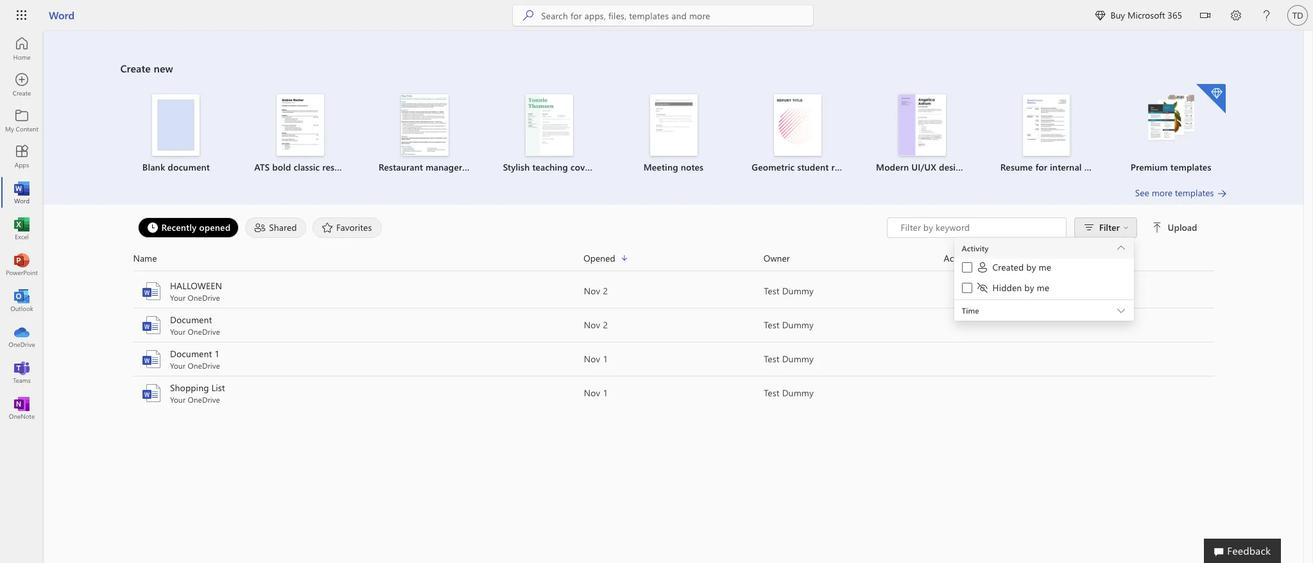 Task type: locate. For each thing, give the bounding box(es) containing it.
word image left document 1 your onedrive
[[141, 349, 161, 370]]

2 for document
[[603, 319, 608, 331]]

1 your from the top
[[170, 293, 185, 303]]

1 vertical spatial nov 1
[[584, 387, 608, 399]]

1 vertical spatial 2
[[603, 319, 608, 331]]

document down document your onedrive
[[170, 348, 212, 360]]

home image
[[15, 42, 28, 55]]

word image left shopping
[[141, 383, 161, 404]]

meeting notes
[[644, 161, 704, 173]]

nov 1 for document 1
[[584, 353, 608, 365]]

blank document
[[142, 161, 210, 173]]

1
[[214, 348, 219, 360], [603, 353, 608, 365], [603, 387, 608, 399]]

letter left meeting
[[596, 161, 618, 173]]

hidden
[[993, 282, 1022, 294]]

your inside document 1 your onedrive
[[170, 361, 185, 371]]

4 dummy from the top
[[782, 387, 814, 399]]

word banner
[[0, 0, 1314, 33]]

word image inside name shopping list cell
[[141, 383, 161, 404]]

me up hidden by me checkbox item
[[1039, 261, 1052, 274]]

tab list inside "create new" main content
[[135, 218, 887, 238]]

None search field
[[513, 5, 814, 26]]

templates inside button
[[1176, 187, 1215, 199]]

0 horizontal spatial resume
[[323, 161, 353, 173]]

stylish teaching cover letter element
[[495, 94, 618, 174]]

word image down word image
[[141, 315, 161, 336]]

more
[[1152, 187, 1173, 199]]

document for 1
[[170, 348, 212, 360]]

3 test dummy from the top
[[764, 353, 814, 365]]

1 vertical spatial templates
[[1176, 187, 1215, 199]]

shopping list your onedrive
[[170, 382, 225, 405]]

resume for internal company transfer element
[[993, 94, 1158, 174]]

ui/ux
[[912, 161, 937, 173]]

your up document 1 your onedrive
[[170, 327, 185, 337]]

name document cell
[[133, 314, 584, 337]]

 button
[[1190, 0, 1221, 33]]

feedback
[[1228, 545, 1271, 558]]

0 horizontal spatial letter
[[596, 161, 618, 173]]

your down halloween
[[170, 293, 185, 303]]

favorites
[[336, 221, 372, 233]]


[[1096, 10, 1106, 21]]

row containing name
[[133, 251, 1215, 272]]

1 nov 2 from the top
[[584, 285, 608, 297]]

word image
[[141, 281, 161, 302]]

nov 2
[[584, 285, 608, 297], [584, 319, 608, 331]]

menu
[[955, 238, 1134, 238], [955, 238, 1134, 301], [955, 259, 1134, 300]]

test dummy
[[764, 285, 814, 297], [764, 319, 814, 331], [764, 353, 814, 365], [764, 387, 814, 399]]

templates up see more templates button
[[1171, 161, 1212, 173]]

by
[[1027, 261, 1037, 274], [1025, 282, 1035, 294]]

document for your
[[170, 314, 212, 326]]

0 horizontal spatial cover
[[571, 161, 593, 173]]

upload
[[1168, 222, 1198, 234]]

shared tab
[[242, 218, 309, 238]]

test for halloween
[[764, 285, 780, 297]]

premium
[[1131, 161, 1169, 173]]

word image
[[15, 186, 28, 199], [141, 315, 161, 336], [141, 349, 161, 370], [141, 383, 161, 404]]

Filter by keyword text field
[[900, 222, 1060, 234]]

1 2 from the top
[[603, 285, 608, 297]]

resume right classic
[[323, 161, 353, 173]]

2 nov 2 from the top
[[584, 319, 608, 331]]

nov 1
[[584, 353, 608, 365], [584, 387, 608, 399]]

feedback button
[[1205, 539, 1282, 564]]

word image inside "name document" cell
[[141, 315, 161, 336]]

cover left resume at top
[[978, 161, 1000, 173]]

nov
[[584, 285, 600, 297], [584, 319, 600, 331], [584, 353, 600, 365], [584, 387, 600, 399]]

by for hidden
[[1025, 282, 1035, 294]]

your inside the halloween your onedrive
[[170, 293, 185, 303]]

your inside document your onedrive
[[170, 327, 185, 337]]

cover right teaching in the left of the page
[[571, 161, 593, 173]]

 upload
[[1153, 222, 1198, 234]]

1 nov 1 from the top
[[584, 353, 608, 365]]

create image
[[15, 78, 28, 91]]

letter
[[596, 161, 618, 173], [1003, 161, 1025, 173]]

0 vertical spatial by
[[1027, 261, 1037, 274]]

onedrive down halloween
[[187, 293, 220, 303]]

onedrive
[[187, 293, 220, 303], [187, 327, 220, 337], [187, 361, 220, 371], [187, 395, 220, 405]]

1 vertical spatial nov 2
[[584, 319, 608, 331]]

test
[[764, 285, 780, 297], [764, 319, 780, 331], [764, 353, 780, 365], [764, 387, 780, 399]]

2 nov from the top
[[584, 319, 600, 331]]

resume right "manager"
[[465, 161, 495, 173]]

td button
[[1283, 0, 1314, 31]]

tab list
[[135, 218, 887, 238]]

geometric student report element
[[744, 94, 858, 174]]

dummy
[[782, 285, 814, 297], [782, 319, 814, 331], [782, 353, 814, 365], [782, 387, 814, 399]]

test dummy for document 1
[[764, 353, 814, 365]]

4 onedrive from the top
[[187, 395, 220, 405]]

navigation
[[0, 31, 44, 426]]

word image inside name document 1 cell
[[141, 349, 161, 370]]

name halloween cell
[[133, 280, 584, 303]]

me for created by me
[[1039, 261, 1052, 274]]

onedrive inside document 1 your onedrive
[[187, 361, 220, 371]]

0 vertical spatial templates
[[1171, 161, 1212, 173]]

word image up excel image
[[15, 186, 28, 199]]

premium templates
[[1131, 161, 1212, 173]]

1 test dummy from the top
[[764, 285, 814, 297]]

1 vertical spatial by
[[1025, 282, 1035, 294]]

1 menu from the top
[[955, 238, 1134, 238]]

2 your from the top
[[170, 327, 185, 337]]

meeting notes element
[[619, 94, 728, 174]]

word image for document 1
[[141, 349, 161, 370]]

word
[[49, 8, 75, 22]]

0 vertical spatial nov 2
[[584, 285, 608, 297]]

me
[[1039, 261, 1052, 274], [1037, 282, 1050, 294]]

1 vertical spatial me
[[1037, 282, 1050, 294]]

row
[[133, 251, 1215, 272]]

me down "created by me" checkbox item
[[1037, 282, 1050, 294]]

buy
[[1111, 9, 1126, 21]]

2 cover from the left
[[978, 161, 1000, 173]]

3 your from the top
[[170, 361, 185, 371]]

onenote image
[[15, 402, 28, 415]]

by down created by me
[[1025, 282, 1035, 294]]

document 1 your onedrive
[[170, 348, 220, 371]]

4 test from the top
[[764, 387, 780, 399]]

2 document from the top
[[170, 348, 212, 360]]

2 test dummy from the top
[[764, 319, 814, 331]]

dummy for halloween
[[782, 285, 814, 297]]

for
[[1036, 161, 1048, 173]]

tab list containing recently opened
[[135, 218, 887, 238]]

your down shopping
[[170, 395, 185, 405]]

favorites element
[[313, 218, 382, 238]]

document inside document your onedrive
[[170, 314, 212, 326]]

4 your from the top
[[170, 395, 185, 405]]

3 dummy from the top
[[782, 353, 814, 365]]

2 nov 1 from the top
[[584, 387, 608, 399]]

by up hidden by me on the right
[[1027, 261, 1037, 274]]

your
[[170, 293, 185, 303], [170, 327, 185, 337], [170, 361, 185, 371], [170, 395, 185, 405]]

teaching
[[533, 161, 568, 173]]

hidden by me checkbox item
[[955, 279, 1134, 300]]

row inside "create new" main content
[[133, 251, 1215, 272]]

ats bold classic resume element
[[246, 94, 355, 174]]

2
[[603, 285, 608, 297], [603, 319, 608, 331]]

list
[[120, 83, 1227, 187]]

onedrive inside document your onedrive
[[187, 327, 220, 337]]

letter left "for"
[[1003, 161, 1025, 173]]

1 document from the top
[[170, 314, 212, 326]]

 buy microsoft 365
[[1096, 9, 1183, 21]]

word image for document
[[141, 315, 161, 336]]

recently opened
[[161, 221, 231, 233]]

see more templates button
[[1136, 187, 1227, 200]]

halloween
[[170, 280, 222, 292]]

2 letter from the left
[[1003, 161, 1025, 173]]

0 vertical spatial 2
[[603, 285, 608, 297]]

word image for shopping list
[[141, 383, 161, 404]]

my content image
[[15, 114, 28, 127]]

onedrive up list
[[187, 361, 220, 371]]

4 test dummy from the top
[[764, 387, 814, 399]]

name document 1 cell
[[133, 348, 584, 371]]

1 horizontal spatial cover
[[978, 161, 1000, 173]]

ats
[[254, 161, 270, 173]]

create
[[120, 62, 151, 75]]

modern
[[877, 161, 909, 173]]

4 nov from the top
[[584, 387, 600, 399]]

nov for halloween
[[584, 285, 600, 297]]

filter
[[1100, 222, 1120, 234]]

2 onedrive from the top
[[187, 327, 220, 337]]

recently opened tab
[[135, 218, 242, 238]]

2 resume from the left
[[465, 161, 495, 173]]

2 dummy from the top
[[782, 319, 814, 331]]

create new
[[120, 62, 173, 75]]

1 nov from the top
[[584, 285, 600, 297]]

1 letter from the left
[[596, 161, 618, 173]]

list containing blank document
[[120, 83, 1227, 187]]

templates right more
[[1176, 187, 1215, 199]]

meeting notes image
[[650, 94, 698, 156]]

blank document element
[[122, 94, 231, 174]]

1 horizontal spatial letter
[[1003, 161, 1025, 173]]

0 vertical spatial me
[[1039, 261, 1052, 274]]

3 test from the top
[[764, 353, 780, 365]]

3 menu from the top
[[955, 259, 1134, 300]]

1 horizontal spatial resume
[[465, 161, 495, 173]]

templates
[[1171, 161, 1212, 173], [1176, 187, 1215, 199]]

document
[[170, 314, 212, 326], [170, 348, 212, 360]]

powerpoint image
[[15, 258, 28, 271]]

1 dummy from the top
[[782, 285, 814, 297]]

teams image
[[15, 366, 28, 379]]

opened
[[199, 221, 231, 233]]

by for created
[[1027, 261, 1037, 274]]

onedrive down list
[[187, 395, 220, 405]]

stylish teaching cover letter image
[[526, 94, 573, 156]]

1 test from the top
[[764, 285, 780, 297]]

restaurant manager resume
[[379, 161, 495, 173]]

3 onedrive from the top
[[187, 361, 220, 371]]

shared element
[[245, 218, 306, 238]]

shared
[[269, 221, 297, 233]]

0 vertical spatial nov 1
[[584, 353, 608, 365]]

owner
[[764, 252, 790, 264]]

activity
[[962, 243, 989, 254], [944, 252, 974, 264]]

onedrive up document 1 your onedrive
[[187, 327, 220, 337]]

your up shopping
[[170, 361, 185, 371]]

2 2 from the top
[[603, 319, 608, 331]]

nov for document 1
[[584, 353, 600, 365]]

restaurant manager resume element
[[371, 94, 495, 174]]

1 onedrive from the top
[[187, 293, 220, 303]]


[[1124, 225, 1129, 231]]

2 test from the top
[[764, 319, 780, 331]]

nov for document
[[584, 319, 600, 331]]

cover
[[571, 161, 593, 173], [978, 161, 1000, 173]]

3 nov from the top
[[584, 353, 600, 365]]

modern ui/ux designer cover letter element
[[868, 94, 1025, 174]]

document inside document 1 your onedrive
[[170, 348, 212, 360]]

1 vertical spatial document
[[170, 348, 212, 360]]


[[1201, 10, 1211, 21]]

name
[[133, 252, 157, 264]]

owner button
[[764, 251, 944, 266]]

document your onedrive
[[170, 314, 220, 337]]

document down the halloween your onedrive at the left of the page
[[170, 314, 212, 326]]

nov 2 for halloween
[[584, 285, 608, 297]]

resume
[[1001, 161, 1033, 173]]

recently opened element
[[138, 218, 239, 238]]

365
[[1168, 9, 1183, 21]]

0 vertical spatial document
[[170, 314, 212, 326]]

onedrive inside the halloween your onedrive
[[187, 293, 220, 303]]

resume
[[323, 161, 353, 173], [465, 161, 495, 173]]

report
[[832, 161, 858, 173]]



Task type: describe. For each thing, give the bounding box(es) containing it.
excel image
[[15, 222, 28, 235]]

nov 2 for document
[[584, 319, 608, 331]]

your inside shopping list your onedrive
[[170, 395, 185, 405]]

templates inside list
[[1171, 161, 1212, 173]]

geometric student report
[[752, 161, 858, 173]]

test dummy for halloween
[[764, 285, 814, 297]]

resume for internal company transfer image
[[1023, 94, 1071, 156]]

designer
[[939, 161, 975, 173]]

blank
[[142, 161, 165, 173]]

shopping
[[170, 382, 209, 394]]

test dummy for document
[[764, 319, 814, 331]]

classic
[[294, 161, 320, 173]]

student
[[798, 161, 829, 173]]

filter 
[[1100, 222, 1129, 234]]

created
[[993, 261, 1024, 274]]

premium templates image
[[1148, 94, 1195, 142]]

resume for internal company transfer
[[1001, 161, 1158, 173]]

geometric
[[752, 161, 795, 173]]

me for hidden by me
[[1037, 282, 1050, 294]]

company
[[1085, 161, 1123, 173]]

1 for list
[[603, 387, 608, 399]]

2 for halloween
[[603, 285, 608, 297]]

opened button
[[584, 251, 764, 266]]

new
[[154, 62, 173, 75]]

modern ui/ux designer cover letter image
[[899, 94, 947, 156]]

displaying 4 out of 9 files. status
[[887, 218, 1200, 324]]

geometric student report image
[[775, 94, 822, 156]]

hidden by me element
[[976, 282, 1050, 295]]

dummy for shopping list
[[782, 387, 814, 399]]

test for document 1
[[764, 353, 780, 365]]

1 resume from the left
[[323, 161, 353, 173]]

bold
[[272, 161, 291, 173]]

activity inside menu
[[962, 243, 989, 254]]

activity, column 4 of 4 column header
[[944, 251, 1215, 266]]

onedrive image
[[15, 330, 28, 343]]

transfer
[[1125, 161, 1158, 173]]

opened
[[584, 252, 616, 264]]

document
[[168, 161, 210, 173]]

name shopping list cell
[[133, 382, 584, 405]]

create new main content
[[44, 31, 1304, 411]]

modern ui/ux designer cover letter
[[877, 161, 1025, 173]]

stylish
[[503, 161, 530, 173]]

see more templates
[[1136, 187, 1215, 199]]

onedrive inside shopping list your onedrive
[[187, 395, 220, 405]]

premium templates diamond image
[[1197, 84, 1226, 114]]

ats bold classic resume
[[254, 161, 353, 173]]

list
[[211, 382, 225, 394]]

microsoft
[[1128, 9, 1166, 21]]

manager
[[426, 161, 463, 173]]

meeting
[[644, 161, 679, 173]]

name button
[[133, 251, 584, 266]]

1 for 1
[[603, 353, 608, 365]]


[[1153, 223, 1163, 233]]

dummy for document 1
[[782, 353, 814, 365]]

1 cover from the left
[[571, 161, 593, 173]]

restaurant manager resume image
[[401, 94, 449, 156]]

created by me checkbox item
[[955, 259, 1134, 279]]

td
[[1293, 11, 1304, 20]]

time
[[962, 306, 980, 316]]

test for document
[[764, 319, 780, 331]]

2 menu from the top
[[955, 238, 1134, 301]]

premium templates element
[[1117, 84, 1226, 174]]

halloween your onedrive
[[170, 280, 222, 303]]

nov 1 for shopping list
[[584, 387, 608, 399]]

created by me
[[993, 261, 1052, 274]]

Search box. Suggestions appear as you type. search field
[[541, 5, 814, 26]]

dummy for document
[[782, 319, 814, 331]]

see
[[1136, 187, 1150, 199]]

test dummy for shopping list
[[764, 387, 814, 399]]

outlook image
[[15, 294, 28, 307]]

created by me element
[[976, 261, 1052, 274]]

apps image
[[15, 150, 28, 163]]

list inside "create new" main content
[[120, 83, 1227, 187]]

internal
[[1051, 161, 1082, 173]]

hidden by me
[[993, 282, 1050, 294]]

nov for shopping list
[[584, 387, 600, 399]]

test for shopping list
[[764, 387, 780, 399]]

1 inside document 1 your onedrive
[[214, 348, 219, 360]]

stylish teaching cover letter
[[503, 161, 618, 173]]

recently
[[161, 221, 197, 233]]

notes
[[681, 161, 704, 173]]

favorites tab
[[309, 218, 385, 238]]

activity inside column header
[[944, 252, 974, 264]]

restaurant
[[379, 161, 423, 173]]

ats bold classic resume image
[[277, 94, 324, 156]]



Task type: vqa. For each thing, say whether or not it's contained in the screenshot.
(0.02%)
no



